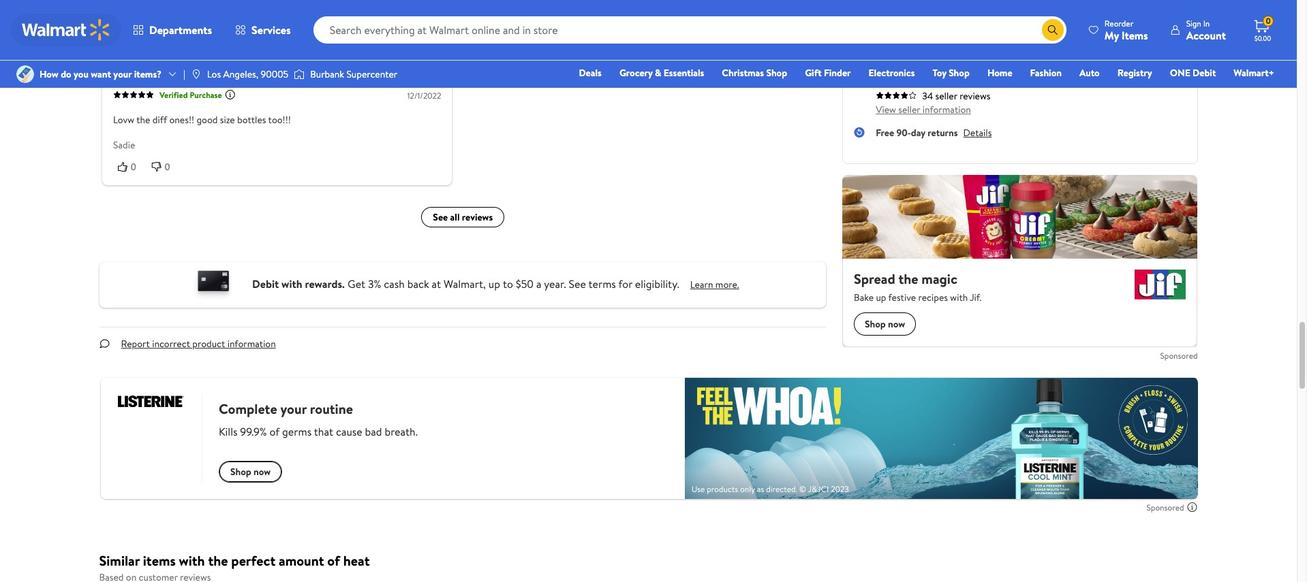 Task type: locate. For each thing, give the bounding box(es) containing it.
0 vertical spatial see all reviews link
[[99, 3, 182, 24]]

12/1/2022
[[407, 90, 441, 102]]

burbank supercenter
[[310, 67, 398, 81]]

diff
[[152, 113, 167, 127]]

0 horizontal spatial debit
[[252, 277, 279, 292]]

similar items with the perfect amount of heat
[[99, 553, 370, 571]]

information right product
[[228, 338, 276, 351]]

1 vertical spatial all
[[450, 210, 460, 224]]

debit with rewards. get 3% cash back at walmart, up to $50 a year. see terms for eligibility.
[[252, 277, 680, 292]]

0 vertical spatial debit
[[1193, 66, 1217, 80]]

shop
[[767, 66, 788, 80], [949, 66, 970, 80]]

day
[[911, 126, 926, 139]]

0 vertical spatial information
[[923, 103, 971, 116]]

1 horizontal spatial see
[[433, 210, 448, 224]]

one debit
[[1170, 66, 1217, 80]]

free
[[876, 126, 895, 139]]

0 vertical spatial los
[[905, 1, 919, 15]]

debit right one
[[1193, 66, 1217, 80]]

size
[[220, 113, 235, 127]]

to right the up at left
[[503, 277, 513, 292]]

34
[[923, 89, 934, 103]]

0 horizontal spatial the
[[136, 113, 150, 127]]

all
[[128, 7, 138, 20], [450, 210, 460, 224]]

los
[[905, 1, 919, 15], [207, 67, 221, 81]]

details button
[[964, 126, 992, 139]]

reviews down "toy shop" link
[[960, 89, 991, 103]]

registry link
[[1112, 65, 1159, 80]]

shop inside 'link'
[[767, 66, 788, 80]]

to right delivery
[[891, 1, 900, 15]]

1 horizontal spatial the
[[208, 553, 228, 571]]

0 vertical spatial 90005
[[959, 1, 987, 15]]

services button
[[224, 14, 302, 46]]

perfect
[[231, 553, 276, 571]]

information
[[923, 103, 971, 116], [228, 338, 276, 351]]

home
[[988, 66, 1013, 80]]

with right items
[[179, 553, 205, 571]]

1 vertical spatial see
[[433, 210, 448, 224]]

1 vertical spatial |
[[183, 67, 185, 81]]

the left diff
[[136, 113, 150, 127]]

walmart
[[917, 67, 946, 79]]

0 vertical spatial to
[[891, 1, 900, 15]]

0 vertical spatial reviews
[[140, 7, 171, 20]]

34 seller reviews
[[923, 89, 991, 103]]

home link
[[982, 65, 1019, 80]]

0 down diff
[[165, 162, 170, 172]]

1 vertical spatial los
[[207, 67, 221, 81]]

see all reviews link
[[99, 3, 182, 24], [421, 207, 504, 227]]

angeles, up thoughtfully
[[921, 1, 957, 15]]

see all reviews up walmart,
[[433, 210, 493, 224]]

2 vertical spatial reviews
[[462, 210, 493, 224]]

information inside button
[[228, 338, 276, 351]]

los right delivery
[[905, 1, 919, 15]]

toy shop
[[933, 66, 970, 80]]

1 horizontal spatial debit
[[1193, 66, 1217, 80]]

purchase
[[189, 89, 222, 101]]

0 vertical spatial angeles,
[[921, 1, 957, 15]]

0 vertical spatial see
[[111, 7, 126, 20]]

with
[[282, 277, 302, 292], [179, 553, 205, 571]]

0 horizontal spatial  image
[[16, 65, 34, 83]]

2 horizontal spatial see
[[569, 277, 586, 292]]

registry
[[1118, 66, 1153, 80]]

1 horizontal spatial with
[[282, 277, 302, 292]]

1 horizontal spatial reviews
[[462, 210, 493, 224]]

0 vertical spatial by
[[896, 43, 906, 56]]

to
[[891, 1, 900, 15], [503, 277, 513, 292]]

0 vertical spatial with
[[282, 277, 302, 292]]

0 up $0.00
[[1266, 15, 1271, 27]]

essentials
[[664, 66, 705, 80]]

one
[[1170, 66, 1191, 80]]

1 horizontal spatial los
[[905, 1, 919, 15]]

| up the verified purchase
[[183, 67, 185, 81]]

walmart image
[[22, 19, 110, 41]]

1 shop from the left
[[767, 66, 788, 80]]

$0.00
[[1255, 33, 1272, 43]]

0
[[1266, 15, 1271, 27], [131, 162, 136, 172], [165, 162, 170, 172]]

los up purchase
[[207, 67, 221, 81]]

 image
[[191, 69, 202, 80]]

0 down sadie in the top of the page
[[131, 162, 136, 172]]

1 horizontal spatial |
[[967, 43, 968, 56]]

0 horizontal spatial to
[[503, 277, 513, 292]]

0 horizontal spatial 90005
[[261, 67, 289, 81]]

90005
[[959, 1, 987, 15], [261, 67, 289, 81]]

see up at
[[433, 210, 448, 224]]

 image left burbank in the left of the page
[[294, 67, 305, 81]]

shop right toy
[[949, 66, 970, 80]]

1 horizontal spatial  image
[[294, 67, 305, 81]]

0 inside 0 $0.00
[[1266, 15, 1271, 27]]

0 vertical spatial all
[[128, 7, 138, 20]]

by for fulfilled
[[906, 67, 915, 79]]

seller down the 3.9412 stars out of 5, based on 34 seller reviews element at the right of the page
[[899, 103, 921, 116]]

shop for toy shop
[[949, 66, 970, 80]]

0 horizontal spatial see
[[111, 7, 126, 20]]

0 horizontal spatial information
[[228, 338, 276, 351]]

los angeles, 90005 button
[[905, 1, 987, 15]]

bottles
[[237, 113, 266, 127]]

ones!!
[[169, 113, 194, 127]]

lovw
[[113, 113, 134, 127]]

sign
[[1187, 17, 1202, 29]]

for
[[619, 277, 633, 292]]

 image left how
[[16, 65, 34, 83]]

0 button down diff
[[147, 160, 181, 174]]

| left pro
[[967, 43, 968, 56]]

burbank
[[310, 67, 344, 81]]

shop right christmas
[[767, 66, 788, 80]]

reviews
[[140, 7, 171, 20], [960, 89, 991, 103], [462, 210, 493, 224]]

1 vertical spatial reviews
[[960, 89, 991, 103]]

electronics
[[869, 66, 915, 80]]

1 vertical spatial debit
[[252, 277, 279, 292]]

finder
[[824, 66, 851, 80]]

search icon image
[[1048, 25, 1059, 35]]

 image for burbank supercenter
[[294, 67, 305, 81]]

items
[[143, 553, 176, 571]]

free 90-day returns details
[[876, 126, 992, 139]]

all up walmart,
[[450, 210, 460, 224]]

3.9412 stars out of 5, based on 34 seller reviews element
[[876, 91, 917, 99]]

the left "perfect" on the left bottom of page
[[208, 553, 228, 571]]

fulfilled
[[876, 67, 904, 79]]

by right fulfilled
[[906, 67, 915, 79]]

see all reviews up departments
[[111, 7, 171, 20]]

by right sold at the right
[[896, 43, 906, 56]]

&
[[655, 66, 662, 80]]

cash
[[384, 277, 405, 292]]

see all reviews link up 'items?' on the top left of page
[[99, 3, 182, 24]]

learn
[[691, 278, 714, 292]]

see right year.
[[569, 277, 586, 292]]

|
[[967, 43, 968, 56], [183, 67, 185, 81]]

1 horizontal spatial shop
[[949, 66, 970, 80]]

 image
[[16, 65, 34, 83], [294, 67, 305, 81]]

items
[[1122, 28, 1149, 43]]

1 vertical spatial see all reviews link
[[421, 207, 504, 227]]

1 vertical spatial to
[[503, 277, 513, 292]]

90005 down services
[[261, 67, 289, 81]]

clear search field text image
[[1026, 24, 1037, 35]]

0 horizontal spatial angeles,
[[223, 67, 258, 81]]

reviews up departments
[[140, 7, 171, 20]]

1 horizontal spatial seller
[[936, 89, 958, 103]]

seller
[[936, 89, 958, 103], [899, 103, 921, 116]]

$50
[[516, 277, 534, 292]]

0 button down sadie in the top of the page
[[113, 160, 147, 174]]

all up your on the left top of page
[[128, 7, 138, 20]]

debit right one debit card image
[[252, 277, 279, 292]]

0 horizontal spatial seller
[[899, 103, 921, 116]]

amount
[[279, 553, 324, 571]]

1 horizontal spatial to
[[891, 1, 900, 15]]

pro
[[985, 43, 999, 56]]

electronics link
[[863, 65, 921, 80]]

reviews up debit with rewards. get 3% cash back at walmart, up to $50 a year. see terms for eligibility.
[[462, 210, 493, 224]]

seller right "34"
[[936, 89, 958, 103]]

1 vertical spatial angeles,
[[223, 67, 258, 81]]

0 horizontal spatial reviews
[[140, 7, 171, 20]]

90005 up pro
[[959, 1, 987, 15]]

2 horizontal spatial 0
[[1266, 15, 1271, 27]]

information up 'returns'
[[923, 103, 971, 116]]

1 horizontal spatial angeles,
[[921, 1, 957, 15]]

1 vertical spatial see all reviews
[[433, 210, 493, 224]]

0 vertical spatial the
[[136, 113, 150, 127]]

2 shop from the left
[[949, 66, 970, 80]]

1 vertical spatial with
[[179, 553, 205, 571]]

1 vertical spatial by
[[906, 67, 915, 79]]

angeles, up verified purchase information icon
[[223, 67, 258, 81]]

with left rewards.
[[282, 277, 302, 292]]

90-
[[897, 126, 911, 139]]

returns
[[928, 126, 958, 139]]

0 horizontal spatial see all reviews
[[111, 7, 171, 20]]

reorder
[[1105, 17, 1134, 29]]

1 horizontal spatial see all reviews
[[433, 210, 493, 224]]

0 horizontal spatial all
[[128, 7, 138, 20]]

see all reviews link up walmart,
[[421, 207, 504, 227]]

verified purchase information image
[[224, 89, 235, 100]]

0 horizontal spatial shop
[[767, 66, 788, 80]]

3%
[[368, 277, 381, 292]]

toy
[[933, 66, 947, 80]]

1 vertical spatial information
[[228, 338, 276, 351]]

0 vertical spatial see all reviews
[[111, 7, 171, 20]]

view seller information link
[[876, 103, 971, 116]]

see right walmart image
[[111, 7, 126, 20]]



Task type: vqa. For each thing, say whether or not it's contained in the screenshot.
rightmost Shop
yes



Task type: describe. For each thing, give the bounding box(es) containing it.
0 horizontal spatial los
[[207, 67, 221, 81]]

1 horizontal spatial all
[[450, 210, 460, 224]]

seller for view
[[899, 103, 921, 116]]

 image for how do you want your items?
[[16, 65, 34, 83]]

2 horizontal spatial reviews
[[960, 89, 991, 103]]

auto link
[[1074, 65, 1106, 80]]

more.
[[716, 278, 739, 292]]

1 vertical spatial the
[[208, 553, 228, 571]]

grocery & essentials link
[[614, 65, 711, 80]]

1 horizontal spatial see all reviews link
[[421, 207, 504, 227]]

departments
[[149, 22, 212, 37]]

product
[[192, 338, 225, 351]]

2 vertical spatial see
[[569, 277, 586, 292]]

details
[[964, 126, 992, 139]]

one debit card  debit with rewards. get 3% cash back at walmart, up to $50 a year. see terms for eligibility. learn more. element
[[691, 278, 739, 292]]

0 horizontal spatial see all reviews link
[[99, 3, 182, 24]]

eligibility.
[[635, 277, 680, 292]]

2 0 button from the left
[[147, 160, 181, 174]]

delivery to los angeles, 90005
[[854, 1, 987, 15]]

lovw the diff ones!! good size bottles too!!!
[[113, 113, 291, 127]]

christmas shop
[[722, 66, 788, 80]]

sold
[[876, 43, 894, 56]]

sign in account
[[1187, 17, 1227, 43]]

0 vertical spatial sponsored
[[1161, 350, 1198, 362]]

services
[[252, 22, 291, 37]]

los angeles, 90005
[[207, 67, 289, 81]]

your
[[113, 67, 132, 81]]

a
[[537, 277, 542, 292]]

view
[[876, 103, 896, 116]]

how
[[40, 67, 59, 81]]

shop for christmas shop
[[767, 66, 788, 80]]

rewards.
[[305, 277, 345, 292]]

christmas shop link
[[716, 65, 794, 80]]

1 horizontal spatial information
[[923, 103, 971, 116]]

do
[[61, 67, 71, 81]]

gift
[[805, 66, 822, 80]]

1 horizontal spatial 0
[[165, 162, 170, 172]]

good
[[196, 113, 217, 127]]

report incorrect product information
[[121, 338, 276, 351]]

Walmart Site-Wide search field
[[313, 16, 1067, 44]]

fashion
[[1031, 66, 1062, 80]]

supercenter
[[347, 67, 398, 81]]

walmart+
[[1234, 66, 1275, 80]]

deals link
[[573, 65, 608, 80]]

fashion link
[[1025, 65, 1068, 80]]

0 horizontal spatial |
[[183, 67, 185, 81]]

delivery
[[854, 1, 889, 15]]

verified purchase
[[159, 89, 222, 101]]

Search search field
[[313, 16, 1067, 44]]

see for the see all reviews link to the left
[[111, 7, 126, 20]]

0 horizontal spatial with
[[179, 553, 205, 571]]

in
[[1204, 17, 1210, 29]]

items?
[[134, 67, 162, 81]]

fulfilled by walmart
[[876, 67, 946, 79]]

see for the rightmost the see all reviews link
[[433, 210, 448, 224]]

back
[[408, 277, 429, 292]]

how do you want your items?
[[40, 67, 162, 81]]

christmas
[[722, 66, 764, 80]]

report
[[121, 338, 150, 351]]

you
[[74, 67, 89, 81]]

toy shop link
[[927, 65, 976, 80]]

auto
[[1080, 66, 1100, 80]]

seller for 34
[[936, 89, 958, 103]]

grocery
[[620, 66, 653, 80]]

pro seller
[[985, 43, 1025, 56]]

account
[[1187, 28, 1227, 43]]

see all reviews for the see all reviews link to the left
[[111, 7, 171, 20]]

1 horizontal spatial 90005
[[959, 1, 987, 15]]

departments button
[[121, 14, 224, 46]]

report incorrect product information button
[[110, 328, 287, 361]]

of
[[327, 553, 340, 571]]

sadie
[[113, 138, 135, 152]]

0 $0.00
[[1255, 15, 1272, 43]]

seller
[[1001, 43, 1025, 56]]

learn more.
[[691, 278, 739, 292]]

1 vertical spatial sponsored
[[1147, 502, 1185, 514]]

want
[[91, 67, 111, 81]]

0 horizontal spatial 0
[[131, 162, 136, 172]]

reviews for the rightmost the see all reviews link
[[462, 210, 493, 224]]

up
[[489, 277, 500, 292]]

one debit card image
[[186, 268, 241, 303]]

incorrect
[[152, 338, 190, 351]]

heat
[[343, 553, 370, 571]]

sold by thoughtfully
[[876, 43, 964, 56]]

view seller information
[[876, 103, 971, 116]]

too!!!
[[268, 113, 291, 127]]

grocery & essentials
[[620, 66, 705, 80]]

reviews for the see all reviews link to the left
[[140, 7, 171, 20]]

deals
[[579, 66, 602, 80]]

see all reviews for the rightmost the see all reviews link
[[433, 210, 493, 224]]

terms
[[589, 277, 616, 292]]

year.
[[544, 277, 566, 292]]

by for sold
[[896, 43, 906, 56]]

similar
[[99, 553, 140, 571]]

ad disclaimer and feedback image
[[1187, 503, 1198, 514]]

walmart+ link
[[1228, 65, 1281, 80]]

gift finder
[[805, 66, 851, 80]]

reorder my items
[[1105, 17, 1149, 43]]

1 vertical spatial 90005
[[261, 67, 289, 81]]

1 0 button from the left
[[113, 160, 147, 174]]

get
[[348, 277, 366, 292]]

0 vertical spatial |
[[967, 43, 968, 56]]



